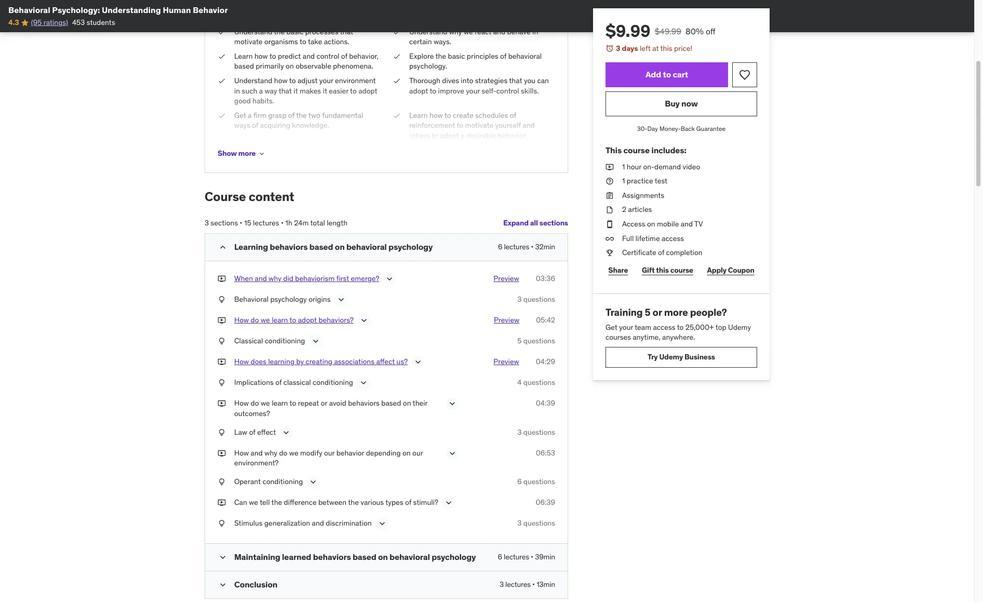 Task type: describe. For each thing, give the bounding box(es) containing it.
do inside how and why do we modify our behavior depending on our environment?
[[279, 448, 288, 458]]

behavioral for on
[[390, 552, 430, 562]]

1 vertical spatial conditioning
[[313, 378, 353, 387]]

can
[[234, 498, 247, 507]]

and left tv
[[681, 219, 693, 229]]

we left tell
[[249, 498, 258, 507]]

• left 15
[[240, 218, 243, 227]]

1 sections from the left
[[211, 218, 238, 227]]

small image for conclusion
[[218, 580, 228, 590]]

learn for learn how to create schedules of reinforcement to motivate yourself and others to adopt a desirable behavior.
[[410, 111, 428, 120]]

or inside how do we learn to repeat or avoid behaviors based on their outcomes?
[[321, 399, 328, 408]]

based down total
[[310, 242, 333, 252]]

at
[[653, 44, 659, 53]]

people?
[[690, 306, 727, 318]]

control inside thorough dives into strategies that you can adopt to improve your self-control skills.
[[497, 86, 519, 95]]

udemy inside training 5 or more people? get your team access to 25,000+ top udemy courses anytime, anywhere.
[[729, 322, 752, 332]]

when and why did behaviorism first emerge? button
[[234, 274, 380, 287]]

conclusion
[[234, 579, 278, 590]]

expand all sections
[[504, 218, 569, 228]]

take
[[308, 37, 322, 46]]

0 vertical spatial psychology
[[389, 242, 433, 252]]

behaviors?
[[319, 316, 354, 325]]

types
[[386, 498, 404, 507]]

adopt inside "understand how to adjust your environment in such a way that it makes it easier to adopt good habits."
[[359, 86, 378, 95]]

$49.99
[[655, 26, 682, 36]]

that for strategies
[[509, 76, 523, 85]]

show lecture description image up creating
[[311, 336, 321, 347]]

of left the classical
[[276, 378, 282, 387]]

apply coupon button
[[705, 260, 758, 281]]

skills.
[[521, 86, 539, 95]]

4 questions from the top
[[524, 427, 556, 437]]

show lecture description image right us?
[[413, 357, 424, 368]]

learn for repeat
[[272, 399, 288, 408]]

operant conditioning
[[234, 477, 303, 486]]

questions for behavioral psychology origins
[[524, 295, 556, 304]]

why for when and why did behaviorism first emerge?
[[269, 274, 282, 283]]

certificate of completion
[[623, 248, 703, 257]]

xsmall image inside show more "button"
[[258, 149, 266, 158]]

fundamental
[[322, 111, 363, 120]]

to inside learn how to predict and control of behavior, based primarily on observable phenomena.
[[270, 51, 276, 61]]

5 questions
[[518, 336, 556, 346]]

get inside training 5 or more people? get your team access to 25,000+ top udemy courses anytime, anywhere.
[[606, 322, 618, 332]]

access inside training 5 or more people? get your team access to 25,000+ top udemy courses anytime, anywhere.
[[653, 322, 676, 332]]

content
[[249, 188, 294, 205]]

learn for learn how to predict and control of behavior, based primarily on observable phenomena.
[[234, 51, 253, 61]]

• for conclusion
[[533, 580, 535, 589]]

explore
[[410, 51, 434, 61]]

453 students
[[72, 18, 115, 27]]

we for behave
[[464, 27, 473, 36]]

0 horizontal spatial behavioral
[[347, 242, 387, 252]]

0 vertical spatial learn
[[285, 0, 315, 16]]

stimulus generalization and discrimination
[[234, 518, 372, 528]]

the right tell
[[272, 498, 282, 507]]

show lecture description image for how and why do we modify our behavior depending on our environment?
[[447, 448, 458, 459]]

training 5 or more people? get your team access to 25,000+ top udemy courses anytime, anywhere.
[[606, 306, 752, 342]]

how and why do we modify our behavior depending on our environment?
[[234, 448, 423, 468]]

small image for learning behaviors based on behavioral psychology
[[218, 242, 228, 253]]

explore the basic principles of behavioral psychology.
[[410, 51, 542, 71]]

1 preview from the top
[[494, 274, 520, 283]]

preview for 05:42
[[494, 316, 520, 325]]

xsmall image left 'does'
[[218, 357, 226, 367]]

xsmall image left full
[[606, 234, 614, 244]]

behavior
[[193, 5, 228, 15]]

top
[[716, 322, 727, 332]]

by
[[296, 357, 304, 367]]

video
[[683, 162, 701, 171]]

off
[[706, 26, 716, 36]]

6 for learning behaviors based on behavioral psychology
[[498, 242, 503, 252]]

questions for implications of classical conditioning
[[524, 378, 556, 387]]

1 for 1 hour on-demand video
[[623, 162, 625, 171]]

show lecture description image right behaviors?
[[359, 316, 369, 326]]

3 sections • 15 lectures • 1h 24m total length
[[205, 218, 348, 227]]

questions for operant conditioning
[[524, 477, 556, 486]]

try udemy business link
[[606, 347, 758, 368]]

more inside training 5 or more people? get your team access to 25,000+ top udemy courses anytime, anywhere.
[[664, 306, 688, 318]]

2 it from the left
[[323, 86, 327, 95]]

your inside training 5 or more people? get your team access to 25,000+ top udemy courses anytime, anywhere.
[[620, 322, 634, 332]]

organisms
[[264, 37, 298, 46]]

affect
[[376, 357, 395, 367]]

such
[[242, 86, 257, 95]]

xsmall image left law
[[218, 427, 226, 438]]

show lecture description image down the associations
[[359, 378, 369, 388]]

we for repeat
[[261, 399, 270, 408]]

0 vertical spatial course
[[624, 145, 650, 156]]

show lecture description image right effect
[[281, 427, 292, 438]]

on inside how and why do we modify our behavior depending on our environment?
[[403, 448, 411, 458]]

certain
[[410, 37, 432, 46]]

13min
[[537, 580, 556, 589]]

3 up 5 questions
[[518, 295, 522, 304]]

a inside learn how to create schedules of reinforcement to motivate yourself and others to adopt a desirable behavior.
[[461, 131, 465, 140]]

get inside get a firm grasp of the two fundamental ways of acquiring knowledge.
[[234, 111, 246, 120]]

• for maintaining learned behaviors based on behavioral psychology
[[531, 552, 534, 562]]

includes:
[[652, 145, 687, 156]]

various
[[361, 498, 384, 507]]

xsmall image left implications
[[218, 378, 226, 388]]

1 vertical spatial this
[[657, 266, 669, 275]]

and inside when and why did behaviorism first emerge? button
[[255, 274, 267, 283]]

apply
[[708, 266, 727, 275]]

add to cart
[[646, 69, 689, 80]]

3 questions for stimulus generalization and discrimination
[[518, 518, 556, 528]]

basic for organisms
[[287, 27, 304, 36]]

adjust
[[298, 76, 318, 85]]

price!
[[675, 44, 693, 53]]

2 our from the left
[[413, 448, 423, 458]]

questions for classical conditioning
[[524, 336, 556, 346]]

get a firm grasp of the two fundamental ways of acquiring knowledge.
[[234, 111, 363, 130]]

tell
[[260, 498, 270, 507]]

create
[[453, 111, 474, 120]]

understand the basic processes that motivate organisms to take actions.
[[234, 27, 353, 46]]

of down full lifetime access
[[658, 248, 665, 257]]

a inside "understand how to adjust your environment in such a way that it makes it easier to adopt good habits."
[[259, 86, 263, 95]]

conditioning for classical conditioning
[[265, 336, 305, 346]]

access
[[623, 219, 646, 229]]

based down discrimination
[[353, 552, 377, 562]]

1 practice test
[[623, 176, 668, 186]]

and down 'between'
[[312, 518, 324, 528]]

basic for psychology.
[[448, 51, 465, 61]]

motivate inside understand the basic processes that motivate organisms to take actions.
[[234, 37, 263, 46]]

more inside "button"
[[238, 149, 256, 158]]

modify
[[300, 448, 323, 458]]

xsmall image left 2
[[606, 205, 614, 215]]

3 up "6 lectures • 39min" at the bottom right
[[518, 518, 522, 528]]

0 vertical spatial this
[[661, 44, 673, 53]]

of right 'types'
[[405, 498, 412, 507]]

3 right the alarm icon
[[616, 44, 621, 53]]

all
[[530, 218, 538, 228]]

understand for understand how to adjust your environment in such a way that it makes it easier to adopt good habits.
[[234, 76, 273, 85]]

xsmall image down this at the right top of page
[[606, 162, 614, 172]]

• left 1h 24m
[[281, 218, 284, 227]]

full lifetime access
[[623, 234, 684, 243]]

does
[[251, 357, 267, 367]]

show lecture description image for how do we learn to repeat or avoid behaviors based on their outcomes?
[[447, 399, 458, 409]]

3 down "6 lectures • 39min" at the bottom right
[[500, 580, 504, 589]]

processes
[[305, 27, 339, 36]]

add to cart button
[[606, 62, 729, 87]]

show lecture description image up difference
[[308, 477, 319, 487]]

why for how and why do we modify our behavior depending on our environment?
[[265, 448, 278, 458]]

the inside understand the basic processes that motivate organisms to take actions.
[[274, 27, 285, 36]]

us?
[[397, 357, 408, 367]]

show lecture description image for behavioral psychology origins
[[336, 295, 346, 305]]

2 3 questions from the top
[[518, 427, 556, 437]]

stimulus
[[234, 518, 263, 528]]

makes
[[300, 86, 321, 95]]

alarm image
[[606, 44, 614, 52]]

to inside thorough dives into strategies that you can adopt to improve your self-control skills.
[[430, 86, 437, 95]]

what you'll learn
[[218, 0, 315, 16]]

25,000+
[[686, 322, 714, 332]]

money-
[[660, 125, 681, 132]]

to down behavioral psychology origins
[[290, 316, 296, 325]]

to inside training 5 or more people? get your team access to 25,000+ top udemy courses anytime, anywhere.
[[677, 322, 684, 332]]

2 vertical spatial psychology
[[432, 552, 476, 562]]

how do we learn to repeat or avoid behaviors based on their outcomes?
[[234, 399, 428, 418]]

to inside understand the basic processes that motivate organisms to take actions.
[[300, 37, 306, 46]]

1h 24m
[[286, 218, 309, 227]]

3 days left at this price!
[[616, 44, 693, 53]]

show more button
[[218, 143, 266, 164]]

that inside "understand how to adjust your environment in such a way that it makes it easier to adopt good habits."
[[279, 86, 292, 95]]

3 down 4
[[518, 427, 522, 437]]

4
[[518, 378, 522, 387]]

their
[[413, 399, 428, 408]]

3 questions for behavioral psychology origins
[[518, 295, 556, 304]]

learn how to create schedules of reinforcement to motivate yourself and others to adopt a desirable behavior.
[[410, 111, 535, 140]]

0 vertical spatial behaviors
[[270, 242, 308, 252]]

do for how do we learn to repeat or avoid behaviors based on their outcomes?
[[251, 399, 259, 408]]

day
[[648, 125, 658, 132]]

expand
[[504, 218, 529, 228]]

1 vertical spatial psychology
[[270, 295, 307, 304]]

to left cart
[[663, 69, 671, 80]]

(95
[[31, 18, 42, 27]]

04:39
[[536, 399, 556, 408]]

on inside learn how to predict and control of behavior, based primarily on observable phenomena.
[[286, 61, 294, 71]]

depending
[[366, 448, 401, 458]]

of inside explore the basic principles of behavioral psychology.
[[500, 51, 507, 61]]

6 for maintaining learned behaviors based on behavioral psychology
[[498, 552, 502, 562]]

desirable
[[467, 131, 496, 140]]

3 down course
[[205, 218, 209, 227]]

course
[[205, 188, 246, 205]]

xsmall image left environment?
[[218, 448, 226, 458]]

and inside understand why we react and behave in certain ways.
[[494, 27, 506, 36]]

way
[[265, 86, 277, 95]]

in for understand how to adjust your environment in such a way that it makes it easier to adopt good habits.
[[234, 86, 240, 95]]

why inside understand why we react and behave in certain ways.
[[449, 27, 462, 36]]

maintaining
[[234, 552, 280, 562]]

how for how and why do we modify our behavior depending on our environment?
[[234, 448, 249, 458]]

0 vertical spatial access
[[662, 234, 684, 243]]



Task type: vqa. For each thing, say whether or not it's contained in the screenshot.
Human
yes



Task type: locate. For each thing, give the bounding box(es) containing it.
1 vertical spatial basic
[[448, 51, 465, 61]]

yourself
[[495, 121, 521, 130]]

easier
[[329, 86, 349, 95]]

in inside understand why we react and behave in certain ways.
[[533, 27, 539, 36]]

gift this course
[[642, 266, 694, 275]]

2 sections from the left
[[540, 218, 569, 228]]

learn up the such
[[234, 51, 253, 61]]

learn down implications of classical conditioning
[[272, 399, 288, 408]]

2 vertical spatial that
[[279, 86, 292, 95]]

learn inside button
[[272, 316, 288, 325]]

adopt inside button
[[298, 316, 317, 325]]

0 vertical spatial control
[[317, 51, 340, 61]]

0 vertical spatial get
[[234, 111, 246, 120]]

your inside thorough dives into strategies that you can adopt to improve your self-control skills.
[[466, 86, 480, 95]]

1 vertical spatial 6
[[518, 477, 522, 486]]

0 horizontal spatial our
[[324, 448, 335, 458]]

1 horizontal spatial or
[[653, 306, 662, 318]]

based inside how do we learn to repeat or avoid behaviors based on their outcomes?
[[382, 399, 401, 408]]

show lecture description image
[[385, 274, 395, 284], [359, 316, 369, 326], [311, 336, 321, 347], [413, 357, 424, 368], [359, 378, 369, 388], [281, 427, 292, 438], [308, 477, 319, 487]]

in inside "understand how to adjust your environment in such a way that it makes it easier to adopt good habits."
[[234, 86, 240, 95]]

0 horizontal spatial learn
[[234, 51, 253, 61]]

actions.
[[324, 37, 350, 46]]

1 vertical spatial a
[[248, 111, 252, 120]]

how for predict
[[255, 51, 268, 61]]

0 horizontal spatial behavioral
[[8, 5, 50, 15]]

$9.99
[[606, 20, 651, 42]]

outcomes?
[[234, 409, 270, 418]]

share button
[[606, 260, 631, 281]]

lectures for learning behaviors based on behavioral psychology
[[504, 242, 530, 252]]

good
[[234, 96, 251, 106]]

xsmall image down behavior
[[218, 27, 226, 37]]

how up reinforcement
[[430, 111, 443, 120]]

0 vertical spatial how
[[255, 51, 268, 61]]

in
[[533, 27, 539, 36], [234, 86, 240, 95]]

6 lectures • 32min
[[498, 242, 556, 252]]

your inside "understand how to adjust your environment in such a way that it makes it easier to adopt good habits."
[[319, 76, 333, 85]]

• left 32min
[[531, 242, 534, 252]]

repeat
[[298, 399, 319, 408]]

0 vertical spatial or
[[653, 306, 662, 318]]

understand inside "understand how to adjust your environment in such a way that it makes it easier to adopt good habits."
[[234, 76, 273, 85]]

1 vertical spatial in
[[234, 86, 240, 95]]

1 vertical spatial 1
[[623, 176, 625, 186]]

1 3 questions from the top
[[518, 295, 556, 304]]

to up anywhere.
[[677, 322, 684, 332]]

3 3 questions from the top
[[518, 518, 556, 528]]

ways
[[234, 121, 250, 130]]

do inside button
[[251, 316, 259, 325]]

completion
[[667, 248, 703, 257]]

your up easier
[[319, 76, 333, 85]]

1 vertical spatial do
[[251, 399, 259, 408]]

learn for adopt
[[272, 316, 288, 325]]

operant
[[234, 477, 261, 486]]

how for adjust
[[274, 76, 288, 85]]

we inside understand why we react and behave in certain ways.
[[464, 27, 473, 36]]

length
[[327, 218, 348, 227]]

we left modify
[[289, 448, 299, 458]]

2 horizontal spatial how
[[430, 111, 443, 120]]

why up environment?
[[265, 448, 278, 458]]

preview for 04:29
[[494, 357, 520, 367]]

and inside learn how to create schedules of reinforcement to motivate yourself and others to adopt a desirable behavior.
[[523, 121, 535, 130]]

why inside button
[[269, 274, 282, 283]]

$9.99 $49.99 80% off
[[606, 20, 716, 42]]

0 horizontal spatial 5
[[518, 336, 522, 346]]

how for how does learning by creating associations affect us?
[[234, 357, 249, 367]]

try
[[648, 353, 658, 362]]

the up organisms
[[274, 27, 285, 36]]

how inside "understand how to adjust your environment in such a way that it makes it easier to adopt good habits."
[[274, 76, 288, 85]]

xsmall image
[[218, 27, 226, 37], [393, 76, 401, 86], [258, 149, 266, 158], [606, 162, 614, 172], [606, 176, 614, 186], [606, 205, 614, 215], [606, 234, 614, 244], [218, 357, 226, 367], [218, 378, 226, 388], [218, 399, 226, 409], [218, 427, 226, 438], [218, 448, 226, 458]]

on-
[[644, 162, 655, 171]]

thorough dives into strategies that you can adopt to improve your self-control skills.
[[410, 76, 549, 95]]

how for create
[[430, 111, 443, 120]]

others
[[410, 131, 430, 140]]

1 vertical spatial learn
[[410, 111, 428, 120]]

preview
[[494, 274, 520, 283], [494, 316, 520, 325], [494, 357, 520, 367]]

32min
[[536, 242, 556, 252]]

the
[[274, 27, 285, 36], [436, 51, 446, 61], [296, 111, 307, 120], [272, 498, 282, 507], [348, 498, 359, 507]]

your up courses
[[620, 322, 634, 332]]

1 vertical spatial udemy
[[660, 353, 683, 362]]

classical
[[284, 378, 311, 387]]

1 horizontal spatial behavioral
[[234, 295, 269, 304]]

0 vertical spatial in
[[533, 27, 539, 36]]

the inside get a firm grasp of the two fundamental ways of acquiring knowledge.
[[296, 111, 307, 120]]

2 how from the top
[[234, 357, 249, 367]]

3 questions down 03:36
[[518, 295, 556, 304]]

4 how from the top
[[234, 448, 249, 458]]

certificate
[[623, 248, 657, 257]]

show lecture description image for can we tell the difference between the various types of stimuli?
[[444, 498, 454, 508]]

0 vertical spatial more
[[238, 149, 256, 158]]

understand inside understand why we react and behave in certain ways.
[[410, 27, 448, 36]]

get
[[234, 111, 246, 120], [606, 322, 618, 332]]

0 vertical spatial your
[[319, 76, 333, 85]]

based left "their"
[[382, 399, 401, 408]]

show lecture description image
[[336, 295, 346, 305], [447, 399, 458, 409], [447, 448, 458, 459], [444, 498, 454, 508], [377, 518, 388, 529]]

basic inside understand the basic processes that motivate organisms to take actions.
[[287, 27, 304, 36]]

1 horizontal spatial control
[[497, 86, 519, 95]]

udemy right try
[[660, 353, 683, 362]]

learned
[[282, 552, 311, 562]]

lectures for maintaining learned behaviors based on behavioral psychology
[[504, 552, 529, 562]]

0 vertical spatial small image
[[218, 242, 228, 253]]

1 horizontal spatial in
[[533, 27, 539, 36]]

to down create
[[457, 121, 464, 130]]

udemy right top
[[729, 322, 752, 332]]

difference
[[284, 498, 317, 507]]

understand inside understand the basic processes that motivate organisms to take actions.
[[234, 27, 273, 36]]

and up environment?
[[251, 448, 263, 458]]

1 vertical spatial small image
[[218, 580, 228, 590]]

law
[[234, 427, 248, 437]]

5 inside training 5 or more people? get your team access to 25,000+ top udemy courses anytime, anywhere.
[[645, 306, 651, 318]]

lectures left 39min
[[504, 552, 529, 562]]

environment
[[335, 76, 376, 85]]

show lecture description image right emerge?
[[385, 274, 395, 284]]

apply coupon
[[708, 266, 755, 275]]

the left various
[[348, 498, 359, 507]]

guarantee
[[697, 125, 726, 132]]

and up the behavior.
[[523, 121, 535, 130]]

that for processes
[[340, 27, 353, 36]]

1 questions from the top
[[524, 295, 556, 304]]

of inside learn how to create schedules of reinforcement to motivate yourself and others to adopt a desirable behavior.
[[510, 111, 517, 120]]

mobile
[[657, 219, 679, 229]]

show more
[[218, 149, 256, 158]]

avoid
[[329, 399, 347, 408]]

1 horizontal spatial udemy
[[729, 322, 752, 332]]

do left modify
[[279, 448, 288, 458]]

0 vertical spatial that
[[340, 27, 353, 36]]

xsmall image left the "outcomes?"
[[218, 399, 226, 409]]

questions up 06:53
[[524, 427, 556, 437]]

and inside learn how to predict and control of behavior, based primarily on observable phenomena.
[[303, 51, 315, 61]]

1 vertical spatial your
[[466, 86, 480, 95]]

0 horizontal spatial it
[[294, 86, 298, 95]]

the inside explore the basic principles of behavioral psychology.
[[436, 51, 446, 61]]

behavioral for behavioral psychology origins
[[234, 295, 269, 304]]

behavioral up (95
[[8, 5, 50, 15]]

2 horizontal spatial behavioral
[[509, 51, 542, 61]]

do for how do we learn to adopt behaviors?
[[251, 316, 259, 325]]

1 vertical spatial 5
[[518, 336, 522, 346]]

did
[[283, 274, 294, 283]]

to left create
[[445, 111, 451, 120]]

understanding
[[102, 5, 161, 15]]

0 vertical spatial 1
[[623, 162, 625, 171]]

we inside button
[[261, 316, 270, 325]]

basic up organisms
[[287, 27, 304, 36]]

behavior
[[337, 448, 364, 458]]

behaviors
[[270, 242, 308, 252], [348, 399, 380, 408], [313, 552, 351, 562]]

get up the ways in the left top of the page
[[234, 111, 246, 120]]

motivate inside learn how to create schedules of reinforcement to motivate yourself and others to adopt a desirable behavior.
[[465, 121, 494, 130]]

how for how do we learn to repeat or avoid behaviors based on their outcomes?
[[234, 399, 249, 408]]

1 horizontal spatial sections
[[540, 218, 569, 228]]

0 horizontal spatial your
[[319, 76, 333, 85]]

classical conditioning
[[234, 336, 305, 346]]

show lecture description image for stimulus generalization and discrimination
[[377, 518, 388, 529]]

2 vertical spatial 6
[[498, 552, 502, 562]]

2 questions from the top
[[524, 336, 556, 346]]

0 vertical spatial behavioral
[[509, 51, 542, 61]]

how inside how and why do we modify our behavior depending on our environment?
[[234, 448, 249, 458]]

behavior,
[[349, 51, 379, 61]]

do
[[251, 316, 259, 325], [251, 399, 259, 408], [279, 448, 288, 458]]

business
[[685, 353, 716, 362]]

0 horizontal spatial or
[[321, 399, 328, 408]]

behavioral psychology origins
[[234, 295, 331, 304]]

control down strategies
[[497, 86, 519, 95]]

0 vertical spatial 6
[[498, 242, 503, 252]]

0 horizontal spatial udemy
[[660, 353, 683, 362]]

we left react
[[464, 27, 473, 36]]

how inside learn how to predict and control of behavior, based primarily on observable phenomena.
[[255, 51, 268, 61]]

behavioral for of
[[509, 51, 542, 61]]

0 vertical spatial why
[[449, 27, 462, 36]]

xsmall image left practice
[[606, 176, 614, 186]]

psychology.
[[410, 61, 447, 71]]

to left repeat at the left bottom
[[290, 399, 296, 408]]

questions for stimulus generalization and discrimination
[[524, 518, 556, 528]]

1 our from the left
[[324, 448, 335, 458]]

and inside how and why do we modify our behavior depending on our environment?
[[251, 448, 263, 458]]

0 horizontal spatial more
[[238, 149, 256, 158]]

why up the ways.
[[449, 27, 462, 36]]

based inside learn how to predict and control of behavior, based primarily on observable phenomena.
[[234, 61, 254, 71]]

how for how do we learn to adopt behaviors?
[[234, 316, 249, 325]]

3 preview from the top
[[494, 357, 520, 367]]

thorough
[[410, 76, 441, 85]]

conditioning up avoid
[[313, 378, 353, 387]]

2 vertical spatial why
[[265, 448, 278, 458]]

3 how from the top
[[234, 399, 249, 408]]

sections inside dropdown button
[[540, 218, 569, 228]]

1 horizontal spatial more
[[664, 306, 688, 318]]

adopt inside learn how to create schedules of reinforcement to motivate yourself and others to adopt a desirable behavior.
[[440, 131, 459, 140]]

to left take
[[300, 37, 306, 46]]

1 it from the left
[[294, 86, 298, 95]]

to inside how do we learn to repeat or avoid behaviors based on their outcomes?
[[290, 399, 296, 408]]

0 horizontal spatial course
[[624, 145, 650, 156]]

get up courses
[[606, 322, 618, 332]]

2 vertical spatial your
[[620, 322, 634, 332]]

understand for understand the basic processes that motivate organisms to take actions.
[[234, 27, 273, 36]]

habits.
[[253, 96, 275, 106]]

1 horizontal spatial basic
[[448, 51, 465, 61]]

• for learning behaviors based on behavioral psychology
[[531, 242, 534, 252]]

conditioning up learning
[[265, 336, 305, 346]]

ratings)
[[44, 18, 68, 27]]

course down the "completion"
[[671, 266, 694, 275]]

a inside get a firm grasp of the two fundamental ways of acquiring knowledge.
[[248, 111, 252, 120]]

we for adopt
[[261, 316, 270, 325]]

1 vertical spatial behavioral
[[347, 242, 387, 252]]

of inside learn how to predict and control of behavior, based primarily on observable phenomena.
[[341, 51, 348, 61]]

to down environment
[[350, 86, 357, 95]]

that inside thorough dives into strategies that you can adopt to improve your self-control skills.
[[509, 76, 523, 85]]

1 vertical spatial behavioral
[[234, 295, 269, 304]]

lectures right 15
[[253, 218, 279, 227]]

2 vertical spatial do
[[279, 448, 288, 458]]

• left 39min
[[531, 552, 534, 562]]

questions down 03:36
[[524, 295, 556, 304]]

learn how to predict and control of behavior, based primarily on observable phenomena.
[[234, 51, 379, 71]]

that inside understand the basic processes that motivate organisms to take actions.
[[340, 27, 353, 36]]

1 vertical spatial control
[[497, 86, 519, 95]]

2 vertical spatial how
[[430, 111, 443, 120]]

6 questions
[[518, 477, 556, 486]]

lectures for conclusion
[[506, 580, 531, 589]]

control inside learn how to predict and control of behavior, based primarily on observable phenomena.
[[317, 51, 340, 61]]

control down actions.
[[317, 51, 340, 61]]

adopt inside thorough dives into strategies that you can adopt to improve your self-control skills.
[[410, 86, 428, 95]]

that up actions.
[[340, 27, 353, 36]]

the left two
[[296, 111, 307, 120]]

of right grasp
[[288, 111, 295, 120]]

0 horizontal spatial in
[[234, 86, 240, 95]]

1 small image from the top
[[218, 242, 228, 253]]

behaviors inside how do we learn to repeat or avoid behaviors based on their outcomes?
[[348, 399, 380, 408]]

2 preview from the top
[[494, 316, 520, 325]]

3 questions
[[518, 295, 556, 304], [518, 427, 556, 437], [518, 518, 556, 528]]

1 vertical spatial get
[[606, 322, 618, 332]]

questions right 4
[[524, 378, 556, 387]]

3 questions up 06:53
[[518, 427, 556, 437]]

2 small image from the top
[[218, 580, 228, 590]]

behavioral down when
[[234, 295, 269, 304]]

1 left practice
[[623, 176, 625, 186]]

xsmall image right the show more
[[258, 149, 266, 158]]

discrimination
[[326, 518, 372, 528]]

small image
[[218, 242, 228, 253], [218, 580, 228, 590]]

learn up understand the basic processes that motivate organisms to take actions.
[[285, 0, 315, 16]]

preview up 5 questions
[[494, 316, 520, 325]]

self-
[[482, 86, 497, 95]]

when
[[234, 274, 253, 283]]

learn inside learn how to predict and control of behavior, based primarily on observable phenomena.
[[234, 51, 253, 61]]

share
[[609, 266, 628, 275]]

0 vertical spatial a
[[259, 86, 263, 95]]

strategies
[[475, 76, 508, 85]]

2 1 from the top
[[623, 176, 625, 186]]

assignments
[[623, 191, 665, 200]]

that left "you"
[[509, 76, 523, 85]]

2 vertical spatial behaviors
[[313, 552, 351, 562]]

behavioral for behavioral psychology: understanding human behavior
[[8, 5, 50, 15]]

1 vertical spatial access
[[653, 322, 676, 332]]

1 horizontal spatial your
[[466, 86, 480, 95]]

0 vertical spatial learn
[[234, 51, 253, 61]]

wishlist image
[[739, 68, 751, 81]]

on inside how do we learn to repeat or avoid behaviors based on their outcomes?
[[403, 399, 411, 408]]

motivate up desirable
[[465, 121, 494, 130]]

2 vertical spatial a
[[461, 131, 465, 140]]

adopt down reinforcement
[[440, 131, 459, 140]]

sections left 15
[[211, 218, 238, 227]]

adopt down thorough
[[410, 86, 428, 95]]

2 vertical spatial 3 questions
[[518, 518, 556, 528]]

questions up 06:39
[[524, 477, 556, 486]]

5 up 4
[[518, 336, 522, 346]]

basic down the ways.
[[448, 51, 465, 61]]

small image
[[218, 552, 228, 563]]

we inside how and why do we modify our behavior depending on our environment?
[[289, 448, 299, 458]]

04:29
[[536, 357, 556, 367]]

we
[[464, 27, 473, 36], [261, 316, 270, 325], [261, 399, 270, 408], [289, 448, 299, 458], [249, 498, 258, 507]]

1 horizontal spatial 5
[[645, 306, 651, 318]]

1 vertical spatial behaviors
[[348, 399, 380, 408]]

students
[[87, 18, 115, 27]]

1 vertical spatial or
[[321, 399, 328, 408]]

2 horizontal spatial that
[[509, 76, 523, 85]]

3 lectures • 13min
[[500, 580, 556, 589]]

firm
[[254, 111, 266, 120]]

1 vertical spatial that
[[509, 76, 523, 85]]

understand down what you'll learn
[[234, 27, 273, 36]]

1 vertical spatial 3 questions
[[518, 427, 556, 437]]

0 horizontal spatial control
[[317, 51, 340, 61]]

1 horizontal spatial course
[[671, 266, 694, 275]]

1 horizontal spatial learn
[[410, 111, 428, 120]]

0 vertical spatial do
[[251, 316, 259, 325]]

learn inside learn how to create schedules of reinforcement to motivate yourself and others to adopt a desirable behavior.
[[410, 111, 428, 120]]

and
[[494, 27, 506, 36], [303, 51, 315, 61], [523, 121, 535, 130], [681, 219, 693, 229], [255, 274, 267, 283], [251, 448, 263, 458], [312, 518, 324, 528]]

behavioral inside explore the basic principles of behavioral psychology.
[[509, 51, 542, 61]]

reinforcement
[[410, 121, 455, 130]]

sections
[[211, 218, 238, 227], [540, 218, 569, 228]]

1 how from the top
[[234, 316, 249, 325]]

0 vertical spatial preview
[[494, 274, 520, 283]]

1 1 from the top
[[623, 162, 625, 171]]

1 for 1 practice test
[[623, 176, 625, 186]]

how left 'does'
[[234, 357, 249, 367]]

and up observable
[[303, 51, 315, 61]]

learn up reinforcement
[[410, 111, 428, 120]]

06:39
[[536, 498, 556, 507]]

buy
[[665, 98, 680, 109]]

to down reinforcement
[[432, 131, 439, 140]]

course content
[[205, 188, 294, 205]]

associations
[[334, 357, 375, 367]]

2 vertical spatial preview
[[494, 357, 520, 367]]

understand for understand why we react and behave in certain ways.
[[410, 27, 448, 36]]

how do we learn to adopt behaviors?
[[234, 316, 354, 325]]

react
[[475, 27, 492, 36]]

learn inside how do we learn to repeat or avoid behaviors based on their outcomes?
[[272, 399, 288, 408]]

conditioning for operant conditioning
[[263, 477, 303, 486]]

xsmall image left thorough
[[393, 76, 401, 86]]

0 vertical spatial behavioral
[[8, 5, 50, 15]]

this right gift
[[657, 266, 669, 275]]

when and why did behaviorism first emerge?
[[234, 274, 380, 283]]

0 horizontal spatial motivate
[[234, 37, 263, 46]]

how does learning by creating associations affect us?
[[234, 357, 408, 367]]

or inside training 5 or more people? get your team access to 25,000+ top udemy courses anytime, anywhere.
[[653, 306, 662, 318]]

it left easier
[[323, 86, 327, 95]]

back
[[681, 125, 695, 132]]

30-
[[638, 125, 648, 132]]

1 horizontal spatial that
[[340, 27, 353, 36]]

basic inside explore the basic principles of behavioral psychology.
[[448, 51, 465, 61]]

6 questions from the top
[[524, 518, 556, 528]]

we inside how do we learn to repeat or avoid behaviors based on their outcomes?
[[261, 399, 270, 408]]

we up classical conditioning
[[261, 316, 270, 325]]

4 questions
[[518, 378, 556, 387]]

lifetime
[[636, 234, 660, 243]]

learning behaviors based on behavioral psychology
[[234, 242, 433, 252]]

try udemy business
[[648, 353, 716, 362]]

law of effect
[[234, 427, 276, 437]]

5 questions from the top
[[524, 477, 556, 486]]

1 vertical spatial preview
[[494, 316, 520, 325]]

human
[[163, 5, 191, 15]]

phenomena.
[[333, 61, 374, 71]]

to left the adjust
[[289, 76, 296, 85]]

1 horizontal spatial get
[[606, 322, 618, 332]]

0 vertical spatial basic
[[287, 27, 304, 36]]

of right law
[[249, 427, 256, 437]]

to up primarily on the top of the page
[[270, 51, 276, 61]]

do up "classical"
[[251, 316, 259, 325]]

do inside how do we learn to repeat or avoid behaviors based on their outcomes?
[[251, 399, 259, 408]]

1 vertical spatial motivate
[[465, 121, 494, 130]]

05:42
[[536, 316, 556, 325]]

1 horizontal spatial behavioral
[[390, 552, 430, 562]]

of down firm
[[252, 121, 258, 130]]

xsmall image
[[393, 27, 401, 37], [218, 51, 226, 61], [393, 51, 401, 61], [218, 76, 226, 86], [218, 111, 226, 121], [393, 111, 401, 121], [606, 191, 614, 201], [606, 219, 614, 229], [606, 248, 614, 258], [218, 274, 226, 284], [218, 295, 226, 305], [218, 316, 226, 326], [218, 336, 226, 347], [218, 477, 226, 487], [218, 498, 226, 508], [218, 518, 226, 529]]

1 vertical spatial why
[[269, 274, 282, 283]]

how inside how do we learn to repeat or avoid behaviors based on their outcomes?
[[234, 399, 249, 408]]

a left firm
[[248, 111, 252, 120]]

more up anywhere.
[[664, 306, 688, 318]]

3 questions from the top
[[524, 378, 556, 387]]

why inside how and why do we modify our behavior depending on our environment?
[[265, 448, 278, 458]]

do up the "outcomes?"
[[251, 399, 259, 408]]

or
[[653, 306, 662, 318], [321, 399, 328, 408]]

learn
[[234, 51, 253, 61], [410, 111, 428, 120]]

behaviorism
[[295, 274, 335, 283]]

why
[[449, 27, 462, 36], [269, 274, 282, 283], [265, 448, 278, 458]]

1 horizontal spatial motivate
[[465, 121, 494, 130]]

this right 'at'
[[661, 44, 673, 53]]

adopt down environment
[[359, 86, 378, 95]]

1 horizontal spatial how
[[274, 76, 288, 85]]

in for understand why we react and behave in certain ways.
[[533, 27, 539, 36]]

0 vertical spatial conditioning
[[265, 336, 305, 346]]

2 horizontal spatial your
[[620, 322, 634, 332]]

how inside learn how to create schedules of reinforcement to motivate yourself and others to adopt a desirable behavior.
[[430, 111, 443, 120]]

1 vertical spatial learn
[[272, 316, 288, 325]]

0 horizontal spatial basic
[[287, 27, 304, 36]]

2 vertical spatial behavioral
[[390, 552, 430, 562]]

3
[[616, 44, 621, 53], [205, 218, 209, 227], [518, 295, 522, 304], [518, 427, 522, 437], [518, 518, 522, 528], [500, 580, 504, 589]]

your down into
[[466, 86, 480, 95]]

0 horizontal spatial sections
[[211, 218, 238, 227]]



